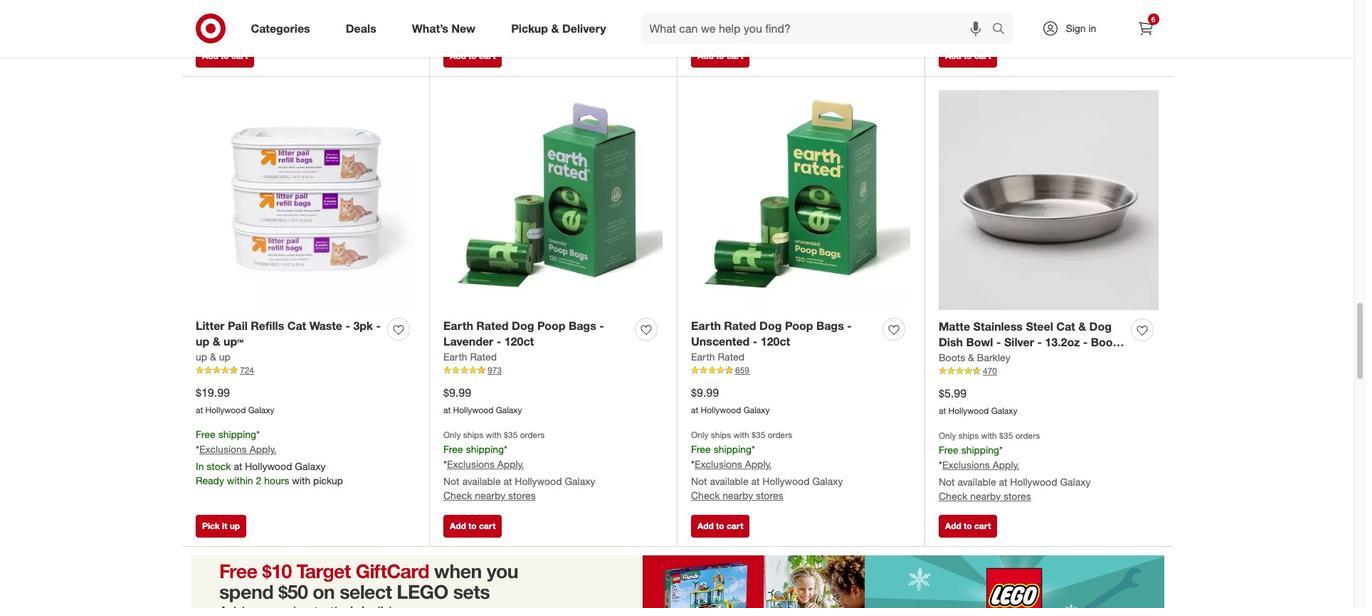 Task type: locate. For each thing, give the bounding box(es) containing it.
earth for unscented's earth rated link
[[691, 351, 715, 363]]

earth rated down lavender
[[444, 351, 497, 363]]

earth up lavender
[[444, 319, 473, 333]]

*
[[256, 429, 260, 441], [196, 444, 199, 456], [504, 444, 508, 456], [752, 444, 756, 456], [1000, 445, 1003, 457], [444, 459, 447, 471], [691, 459, 695, 471], [939, 459, 943, 471]]

galaxy
[[813, 6, 844, 18], [248, 405, 275, 416], [496, 405, 522, 416], [744, 405, 770, 416], [992, 406, 1018, 417], [295, 461, 326, 473], [565, 476, 596, 488], [813, 476, 844, 488], [1061, 476, 1091, 489]]

- right 3pk
[[376, 319, 381, 333]]

bowl
[[967, 336, 994, 350]]

0 vertical spatial 2
[[999, 4, 1005, 16]]

1 120ct from the left
[[505, 335, 534, 349]]

2 bags from the left
[[817, 319, 844, 333]]

hours inside the free shipping * * exclusions apply. in stock at  hollywood galaxy ready within 2 hours with pickup
[[264, 475, 289, 487]]

0 horizontal spatial $9.99
[[444, 386, 471, 401]]

available inside not available at hollywood galaxy check nearby stores
[[710, 6, 749, 18]]

poop inside 'earth rated dog poop bags - unscented - 120ct'
[[785, 319, 814, 333]]

1 horizontal spatial hours
[[1008, 4, 1033, 16]]

earth for earth rated dog poop bags - unscented - 120ct link
[[691, 319, 721, 333]]

matte stainless steel cat & dog dish bowl - silver - 13.2oz - boots & barkley™ link
[[939, 319, 1126, 366]]

2 earth rated link from the left
[[691, 351, 745, 365]]

litter
[[196, 319, 225, 333]]

$9.99 down lavender
[[444, 386, 471, 401]]

ships
[[463, 430, 484, 441], [711, 430, 732, 441], [959, 431, 979, 442]]

1 horizontal spatial within
[[970, 4, 997, 16]]

stock
[[207, 461, 231, 473]]

1 bags from the left
[[569, 319, 597, 333]]

- down steel on the bottom
[[1038, 336, 1043, 350]]

2 horizontal spatial ships
[[959, 431, 979, 442]]

$9.99 at hollywood galaxy down the 973
[[444, 386, 522, 416]]

free
[[196, 429, 216, 441], [444, 444, 463, 456], [691, 444, 711, 456], [939, 445, 959, 457]]

$9.99 at hollywood galaxy
[[444, 386, 522, 416], [691, 386, 770, 416]]

2 $9.99 at hollywood galaxy from the left
[[691, 386, 770, 416]]

categories
[[251, 21, 310, 35]]

stores inside the not available at check nearby stores
[[261, 20, 288, 32]]

not for earth rated dog poop bags - lavender - 120ct
[[444, 476, 460, 488]]

within down stock
[[227, 475, 253, 487]]

$9.99 for earth rated dog poop bags - lavender - 120ct
[[444, 386, 471, 401]]

1 horizontal spatial only ships with $35 orders free shipping * * exclusions apply. not available at hollywood galaxy check nearby stores
[[691, 430, 844, 502]]

cat inside litter pail refills cat waste - 3pk - up & up™
[[288, 319, 306, 333]]

1 earth rated link from the left
[[444, 351, 497, 365]]

& up 'up & up'
[[213, 335, 221, 349]]

nearby inside the not available at check nearby stores
[[227, 20, 258, 32]]

0 horizontal spatial ready
[[196, 475, 224, 487]]

to
[[221, 50, 229, 61], [469, 50, 477, 61], [716, 50, 725, 61], [964, 50, 973, 61], [469, 521, 477, 532], [716, 521, 725, 532], [964, 521, 973, 532]]

973
[[488, 366, 502, 376]]

ready inside the free shipping * * exclusions apply. in stock at  hollywood galaxy ready within 2 hours with pickup
[[196, 475, 224, 487]]

earth rated link for unscented
[[691, 351, 745, 365]]

& right pickup
[[552, 21, 559, 35]]

apply.
[[250, 444, 277, 456], [498, 459, 524, 471], [745, 459, 772, 471], [993, 459, 1020, 471]]

$9.99 at hollywood galaxy down 659
[[691, 386, 770, 416]]

973 link
[[444, 365, 663, 377]]

earth rated link down unscented
[[691, 351, 745, 365]]

earth rated link for lavender
[[444, 351, 497, 365]]

0 horizontal spatial hours
[[264, 475, 289, 487]]

bags up 973 link
[[569, 319, 597, 333]]

in
[[1089, 22, 1097, 34]]

hollywood
[[763, 6, 810, 18], [205, 405, 246, 416], [453, 405, 494, 416], [701, 405, 742, 416], [949, 406, 989, 417], [245, 461, 292, 473], [515, 476, 562, 488], [763, 476, 810, 488], [1011, 476, 1058, 489]]

2 poop from the left
[[785, 319, 814, 333]]

0 horizontal spatial ships
[[463, 430, 484, 441]]

not
[[196, 6, 212, 18], [691, 6, 708, 18], [444, 476, 460, 488], [691, 476, 708, 488], [939, 476, 955, 489]]

724 link
[[196, 365, 415, 377]]

what's new
[[412, 21, 476, 35]]

rated up lavender
[[477, 319, 509, 333]]

2 earth rated from the left
[[691, 351, 745, 363]]

dog inside earth rated dog poop bags - lavender - 120ct
[[512, 319, 534, 333]]

cat up 13.2oz
[[1057, 319, 1076, 334]]

1 vertical spatial ready
[[196, 475, 224, 487]]

2 horizontal spatial only
[[939, 431, 957, 442]]

$9.99
[[444, 386, 471, 401], [691, 386, 719, 401]]

what's
[[412, 21, 449, 35]]

2
[[999, 4, 1005, 16], [256, 475, 262, 487]]

1 earth rated from the left
[[444, 351, 497, 363]]

1 $9.99 at hollywood galaxy from the left
[[444, 386, 522, 416]]

0 horizontal spatial orders
[[520, 430, 545, 441]]

hours
[[1008, 4, 1033, 16], [264, 475, 289, 487]]

pick it up
[[202, 521, 240, 532]]

earth rated dog poop bags - lavender - 120ct image
[[444, 90, 663, 310], [444, 90, 663, 310]]

earth rated dog poop bags - unscented - 120ct image
[[691, 90, 911, 310], [691, 90, 911, 310]]

0 horizontal spatial $35
[[504, 430, 518, 441]]

1 horizontal spatial poop
[[785, 319, 814, 333]]

matte stainless steel cat & dog dish bowl - silver - 13.2oz - boots & barkley™ image
[[939, 90, 1159, 311], [939, 90, 1159, 311]]

earth down lavender
[[444, 351, 468, 363]]

2 $9.99 from the left
[[691, 386, 719, 401]]

3pk
[[354, 319, 373, 333]]

2 horizontal spatial only ships with $35 orders free shipping * * exclusions apply. not available at hollywood galaxy check nearby stores
[[939, 431, 1091, 503]]

sign in
[[1067, 22, 1097, 34]]

nearby inside not available at hollywood galaxy check nearby stores
[[723, 20, 754, 32]]

1 poop from the left
[[538, 319, 566, 333]]

0 horizontal spatial only
[[444, 430, 461, 441]]

with down $5.99 at hollywood galaxy
[[982, 431, 998, 442]]

1 horizontal spatial bags
[[817, 319, 844, 333]]

ready down stock
[[196, 475, 224, 487]]

659 link
[[691, 365, 911, 377]]

earth rated down unscented
[[691, 351, 745, 363]]

1 horizontal spatial earth rated link
[[691, 351, 745, 365]]

earth for earth rated dog poop bags - lavender - 120ct link
[[444, 319, 473, 333]]

up & up link
[[196, 351, 231, 365]]

1 horizontal spatial cat
[[1057, 319, 1076, 334]]

cart
[[231, 50, 248, 61], [479, 50, 496, 61], [727, 50, 744, 61], [975, 50, 992, 61], [479, 521, 496, 532], [727, 521, 744, 532], [975, 521, 992, 532]]

galaxy inside not available at hollywood galaxy check nearby stores
[[813, 6, 844, 18]]

$9.99 down unscented
[[691, 386, 719, 401]]

dog
[[512, 319, 534, 333], [760, 319, 782, 333], [1090, 319, 1112, 334]]

poop
[[538, 319, 566, 333], [785, 319, 814, 333]]

0 vertical spatial hours
[[1008, 4, 1033, 16]]

only for earth rated dog poop bags - unscented - 120ct
[[691, 430, 709, 441]]

at
[[256, 6, 265, 18], [752, 6, 760, 18], [196, 405, 203, 416], [444, 405, 451, 416], [691, 405, 699, 416], [939, 406, 947, 417], [234, 461, 242, 473], [504, 476, 512, 488], [752, 476, 760, 488], [1000, 476, 1008, 489]]

search button
[[986, 13, 1020, 47]]

nearby
[[227, 20, 258, 32], [475, 20, 506, 32], [723, 20, 754, 32], [475, 490, 506, 502], [723, 490, 754, 502], [971, 491, 1001, 503]]

at inside the not available at check nearby stores
[[256, 6, 265, 18]]

0 horizontal spatial $9.99 at hollywood galaxy
[[444, 386, 522, 416]]

0 vertical spatial within
[[970, 4, 997, 16]]

orders down 973 link
[[520, 430, 545, 441]]

ready left search 'button'
[[939, 4, 968, 16]]

silver
[[1005, 336, 1035, 350]]

1 horizontal spatial orders
[[768, 430, 793, 441]]

not inside the not available at check nearby stores
[[196, 6, 212, 18]]

0 vertical spatial boots
[[1092, 336, 1124, 350]]

bags inside 'earth rated dog poop bags - unscented - 120ct'
[[817, 319, 844, 333]]

stores
[[261, 20, 288, 32], [508, 20, 536, 32], [756, 20, 784, 32], [508, 490, 536, 502], [756, 490, 784, 502], [1004, 491, 1032, 503]]

0 horizontal spatial bags
[[569, 319, 597, 333]]

hours left pickup
[[264, 475, 289, 487]]

poop for earth rated dog poop bags - lavender - 120ct
[[538, 319, 566, 333]]

poop inside earth rated dog poop bags - lavender - 120ct
[[538, 319, 566, 333]]

earth down unscented
[[691, 351, 715, 363]]

advertisement region
[[182, 556, 1173, 609]]

refills
[[251, 319, 284, 333]]

ready
[[939, 4, 968, 16], [196, 475, 224, 487]]

1 vertical spatial boots
[[939, 352, 966, 364]]

1 horizontal spatial only
[[691, 430, 709, 441]]

earth rated dog poop bags - lavender - 120ct link
[[444, 318, 630, 351]]

0 horizontal spatial only ships with $35 orders free shipping * * exclusions apply. not available at hollywood galaxy check nearby stores
[[444, 430, 596, 502]]

only ships with $35 orders free shipping * * exclusions apply. not available at hollywood galaxy check nearby stores for lavender
[[444, 430, 596, 502]]

boots right 13.2oz
[[1092, 336, 1124, 350]]

exclusions
[[199, 444, 247, 456], [447, 459, 495, 471], [695, 459, 743, 471], [943, 459, 990, 471]]

1 $9.99 from the left
[[444, 386, 471, 401]]

1 horizontal spatial boots
[[1092, 336, 1124, 350]]

with
[[486, 430, 502, 441], [734, 430, 750, 441], [982, 431, 998, 442], [292, 475, 311, 487]]

2 horizontal spatial dog
[[1090, 319, 1112, 334]]

boots
[[1092, 336, 1124, 350], [939, 352, 966, 364]]

waste
[[310, 319, 343, 333]]

1 horizontal spatial ships
[[711, 430, 732, 441]]

$35
[[504, 430, 518, 441], [752, 430, 766, 441], [1000, 431, 1014, 442]]

litter pail refills cat waste - 3pk - up & up™ image
[[196, 90, 415, 310], [196, 90, 415, 310]]

earth up unscented
[[691, 319, 721, 333]]

earth rated
[[444, 351, 497, 363], [691, 351, 745, 363]]

available
[[215, 6, 253, 18], [710, 6, 749, 18], [462, 476, 501, 488], [710, 476, 749, 488], [958, 476, 997, 489]]

1 horizontal spatial $35
[[752, 430, 766, 441]]

1 vertical spatial 2
[[256, 475, 262, 487]]

$35 for unscented
[[752, 430, 766, 441]]

within up search
[[970, 4, 997, 16]]

2 horizontal spatial $35
[[1000, 431, 1014, 442]]

hours up search
[[1008, 4, 1033, 16]]

available for earth rated dog poop bags - unscented - 120ct
[[710, 476, 749, 488]]

120ct inside earth rated dog poop bags - lavender - 120ct
[[505, 335, 534, 349]]

earth rated dog poop bags - lavender - 120ct
[[444, 319, 604, 349]]

120ct inside 'earth rated dog poop bags - unscented - 120ct'
[[761, 335, 791, 349]]

in
[[196, 461, 204, 473]]

check nearby stores button
[[196, 19, 288, 34], [444, 19, 536, 34], [691, 19, 784, 34], [444, 489, 536, 503], [691, 489, 784, 503], [939, 490, 1032, 504]]

earth rated link
[[444, 351, 497, 365], [691, 351, 745, 365]]

apply. for earth rated dog poop bags - unscented - 120ct
[[745, 459, 772, 471]]

& down litter
[[210, 351, 216, 363]]

with down 659
[[734, 430, 750, 441]]

1 horizontal spatial $9.99 at hollywood galaxy
[[691, 386, 770, 416]]

unscented
[[691, 335, 750, 349]]

rated up the 973
[[470, 351, 497, 363]]

earth inside 'earth rated dog poop bags - unscented - 120ct'
[[691, 319, 721, 333]]

0 horizontal spatial poop
[[538, 319, 566, 333]]

with left pickup
[[292, 475, 311, 487]]

deals
[[346, 21, 377, 35]]

$35 for lavender
[[504, 430, 518, 441]]

rated inside earth rated dog poop bags - lavender - 120ct
[[477, 319, 509, 333]]

hollywood inside $5.99 at hollywood galaxy
[[949, 406, 989, 417]]

1 vertical spatial within
[[227, 475, 253, 487]]

within inside the free shipping * * exclusions apply. in stock at  hollywood galaxy ready within 2 hours with pickup
[[227, 475, 253, 487]]

bags inside earth rated dog poop bags - lavender - 120ct
[[569, 319, 597, 333]]

1 horizontal spatial earth rated
[[691, 351, 745, 363]]

barkley
[[978, 352, 1011, 364]]

0 horizontal spatial 2
[[256, 475, 262, 487]]

13.2oz
[[1046, 336, 1081, 350]]

120ct
[[505, 335, 534, 349], [761, 335, 791, 349]]

boots down 'dish'
[[939, 352, 966, 364]]

0 horizontal spatial cat
[[288, 319, 306, 333]]

bags up 659 "link"
[[817, 319, 844, 333]]

exclusions apply. button
[[199, 443, 277, 457], [447, 458, 524, 472], [695, 458, 772, 472], [943, 459, 1020, 473]]

dog right steel on the bottom
[[1090, 319, 1112, 334]]

659
[[736, 366, 750, 376]]

$19.99
[[196, 386, 230, 401]]

categories link
[[239, 13, 328, 44]]

- left 3pk
[[346, 319, 350, 333]]

120ct up 973 link
[[505, 335, 534, 349]]

not inside not available at hollywood galaxy check nearby stores
[[691, 6, 708, 18]]

- up the 973
[[497, 335, 502, 349]]

boots inside matte stainless steel cat & dog dish bowl - silver - 13.2oz - boots & barkley™
[[1092, 336, 1124, 350]]

orders for dish
[[1016, 431, 1041, 442]]

470 link
[[939, 366, 1159, 378]]

cat for steel
[[1057, 319, 1076, 334]]

120ct up 659 "link"
[[761, 335, 791, 349]]

0 horizontal spatial dog
[[512, 319, 534, 333]]

0 horizontal spatial earth rated link
[[444, 351, 497, 365]]

exclusions for earth rated dog poop bags - lavender - 120ct
[[447, 459, 495, 471]]

earth inside earth rated dog poop bags - lavender - 120ct
[[444, 319, 473, 333]]

litter pail refills cat waste - 3pk - up & up™ link
[[196, 318, 382, 351]]

with for lavender
[[486, 430, 502, 441]]

1 horizontal spatial $9.99
[[691, 386, 719, 401]]

earth rated link down lavender
[[444, 351, 497, 365]]

stainless
[[974, 319, 1023, 334]]

stores inside not available at hollywood galaxy check nearby stores
[[756, 20, 784, 32]]

poop up 973 link
[[538, 319, 566, 333]]

1 horizontal spatial 2
[[999, 4, 1005, 16]]

orders
[[520, 430, 545, 441], [768, 430, 793, 441], [1016, 431, 1041, 442]]

only for earth rated dog poop bags - lavender - 120ct
[[444, 430, 461, 441]]

&
[[552, 21, 559, 35], [1079, 319, 1087, 334], [213, 335, 221, 349], [210, 351, 216, 363], [939, 352, 947, 366], [969, 352, 975, 364]]

orders down $5.99 at hollywood galaxy
[[1016, 431, 1041, 442]]

& down bowl
[[969, 352, 975, 364]]

poop up 659 "link"
[[785, 319, 814, 333]]

dog inside matte stainless steel cat & dog dish bowl - silver - 13.2oz - boots & barkley™
[[1090, 319, 1112, 334]]

dog up 973 link
[[512, 319, 534, 333]]

0 horizontal spatial earth rated
[[444, 351, 497, 363]]

with down the 973
[[486, 430, 502, 441]]

cat inside matte stainless steel cat & dog dish bowl - silver - 13.2oz - boots & barkley™
[[1057, 319, 1076, 334]]

with for dish
[[982, 431, 998, 442]]

2 120ct from the left
[[761, 335, 791, 349]]

dog inside 'earth rated dog poop bags - unscented - 120ct'
[[760, 319, 782, 333]]

within
[[970, 4, 997, 16], [227, 475, 253, 487]]

add
[[202, 50, 218, 61], [450, 50, 466, 61], [698, 50, 714, 61], [946, 50, 962, 61], [450, 521, 466, 532], [698, 521, 714, 532], [946, 521, 962, 532]]

available for matte stainless steel cat & dog dish bowl - silver - 13.2oz - boots & barkley™
[[958, 476, 997, 489]]

1 horizontal spatial 120ct
[[761, 335, 791, 349]]

ships for earth rated dog poop bags - lavender - 120ct
[[463, 430, 484, 441]]

0 horizontal spatial boots
[[939, 352, 966, 364]]

add to cart button
[[196, 45, 254, 67], [444, 45, 502, 67], [691, 45, 750, 67], [939, 45, 998, 67], [444, 515, 502, 538], [691, 515, 750, 538], [939, 515, 998, 538]]

not for earth rated dog poop bags - unscented - 120ct
[[691, 476, 708, 488]]

2 horizontal spatial orders
[[1016, 431, 1041, 442]]

0 horizontal spatial 120ct
[[505, 335, 534, 349]]

rated inside 'earth rated dog poop bags - unscented - 120ct'
[[724, 319, 757, 333]]

0 horizontal spatial within
[[227, 475, 253, 487]]

6 link
[[1131, 13, 1162, 44]]

cat
[[288, 319, 306, 333], [1057, 319, 1076, 334]]

dog up 659 "link"
[[760, 319, 782, 333]]

orders down 659 "link"
[[768, 430, 793, 441]]

only for matte stainless steel cat & dog dish bowl - silver - 13.2oz - boots & barkley™
[[939, 431, 957, 442]]

lavender
[[444, 335, 494, 349]]

add to cart
[[202, 50, 248, 61], [450, 50, 496, 61], [698, 50, 744, 61], [946, 50, 992, 61], [450, 521, 496, 532], [698, 521, 744, 532], [946, 521, 992, 532]]

rated up unscented
[[724, 319, 757, 333]]

6
[[1152, 15, 1156, 24]]

-
[[346, 319, 350, 333], [376, 319, 381, 333], [600, 319, 604, 333], [848, 319, 852, 333], [497, 335, 502, 349], [753, 335, 758, 349], [997, 336, 1002, 350], [1038, 336, 1043, 350], [1084, 336, 1088, 350]]

1 vertical spatial hours
[[264, 475, 289, 487]]

cat left waste
[[288, 319, 306, 333]]

1 horizontal spatial dog
[[760, 319, 782, 333]]

0 vertical spatial ready
[[939, 4, 968, 16]]



Task type: describe. For each thing, give the bounding box(es) containing it.
pickup & delivery link
[[499, 13, 624, 44]]

120ct for lavender
[[505, 335, 534, 349]]

it
[[222, 521, 227, 532]]

$5.99
[[939, 387, 967, 401]]

earth rated dog poop bags - unscented - 120ct
[[691, 319, 852, 349]]

available for earth rated dog poop bags - lavender - 120ct
[[462, 476, 501, 488]]

- right unscented
[[753, 335, 758, 349]]

at inside $5.99 at hollywood galaxy
[[939, 406, 947, 417]]

galaxy inside $19.99 at hollywood galaxy
[[248, 405, 275, 416]]

ready within 2 hours
[[939, 4, 1033, 16]]

pick it up button
[[196, 515, 247, 538]]

- right 13.2oz
[[1084, 336, 1088, 350]]

pick
[[202, 521, 220, 532]]

available inside the not available at check nearby stores
[[215, 6, 253, 18]]

& inside 'link'
[[552, 21, 559, 35]]

what's new link
[[400, 13, 494, 44]]

not available at hollywood galaxy check nearby stores
[[691, 6, 844, 32]]

ships for earth rated dog poop bags - unscented - 120ct
[[711, 430, 732, 441]]

at inside not available at hollywood galaxy check nearby stores
[[752, 6, 760, 18]]

not available at check nearby stores
[[196, 6, 288, 32]]

pickup
[[511, 21, 548, 35]]

free shipping * * exclusions apply. in stock at  hollywood galaxy ready within 2 hours with pickup
[[196, 429, 343, 487]]

shipping inside the free shipping * * exclusions apply. in stock at  hollywood galaxy ready within 2 hours with pickup
[[218, 429, 256, 441]]

shipping for earth rated dog poop bags - lavender - 120ct
[[466, 444, 504, 456]]

exclusions apply. button for matte stainless steel cat & dog dish bowl - silver - 13.2oz - boots & barkley™
[[943, 459, 1020, 473]]

pail
[[228, 319, 248, 333]]

at inside $19.99 at hollywood galaxy
[[196, 405, 203, 416]]

exclusions inside the free shipping * * exclusions apply. in stock at  hollywood galaxy ready within 2 hours with pickup
[[199, 444, 247, 456]]

check nearby stores
[[444, 20, 536, 32]]

search
[[986, 22, 1020, 37]]

boots & barkley
[[939, 352, 1011, 364]]

shipping for earth rated dog poop bags - unscented - 120ct
[[714, 444, 752, 456]]

& inside litter pail refills cat waste - 3pk - up & up™
[[213, 335, 221, 349]]

470
[[983, 366, 998, 377]]

hollywood inside not available at hollywood galaxy check nearby stores
[[763, 6, 810, 18]]

exclusions for earth rated dog poop bags - unscented - 120ct
[[695, 459, 743, 471]]

bags for earth rated dog poop bags - unscented - 120ct
[[817, 319, 844, 333]]

apply. for earth rated dog poop bags - lavender - 120ct
[[498, 459, 524, 471]]

free for earth rated dog poop bags - lavender - 120ct
[[444, 444, 463, 456]]

not for matte stainless steel cat & dog dish bowl - silver - 13.2oz - boots & barkley™
[[939, 476, 955, 489]]

galaxy inside $5.99 at hollywood galaxy
[[992, 406, 1018, 417]]

galaxy inside the free shipping * * exclusions apply. in stock at  hollywood galaxy ready within 2 hours with pickup
[[295, 461, 326, 473]]

- up barkley
[[997, 336, 1002, 350]]

up inside button
[[230, 521, 240, 532]]

$5.99 at hollywood galaxy
[[939, 387, 1018, 417]]

matte stainless steel cat & dog dish bowl - silver - 13.2oz - boots & barkley™
[[939, 319, 1124, 366]]

apply. inside the free shipping * * exclusions apply. in stock at  hollywood galaxy ready within 2 hours with pickup
[[250, 444, 277, 456]]

rated up 659
[[718, 351, 745, 363]]

only ships with $35 orders free shipping * * exclusions apply. not available at hollywood galaxy check nearby stores for unscented
[[691, 430, 844, 502]]

steel
[[1026, 319, 1054, 334]]

bags for earth rated dog poop bags - lavender - 120ct
[[569, 319, 597, 333]]

$9.99 for earth rated dog poop bags - unscented - 120ct
[[691, 386, 719, 401]]

up inside litter pail refills cat waste - 3pk - up & up™
[[196, 335, 210, 349]]

up & up
[[196, 351, 231, 363]]

exclusions for matte stainless steel cat & dog dish bowl - silver - 13.2oz - boots & barkley™
[[943, 459, 990, 471]]

$9.99 at hollywood galaxy for lavender
[[444, 386, 522, 416]]

boots & barkley link
[[939, 351, 1011, 366]]

at inside the free shipping * * exclusions apply. in stock at  hollywood galaxy ready within 2 hours with pickup
[[234, 461, 242, 473]]

sign in link
[[1030, 13, 1119, 44]]

dish
[[939, 336, 964, 350]]

orders for unscented
[[768, 430, 793, 441]]

2 inside the free shipping * * exclusions apply. in stock at  hollywood galaxy ready within 2 hours with pickup
[[256, 475, 262, 487]]

$9.99 at hollywood galaxy for unscented
[[691, 386, 770, 416]]

up™
[[224, 335, 244, 349]]

with for unscented
[[734, 430, 750, 441]]

new
[[452, 21, 476, 35]]

1 horizontal spatial ready
[[939, 4, 968, 16]]

earth for lavender's earth rated link
[[444, 351, 468, 363]]

litter pail refills cat waste - 3pk - up & up™
[[196, 319, 381, 349]]

exclusions apply. button for earth rated dog poop bags - lavender - 120ct
[[447, 458, 524, 472]]

shipping for matte stainless steel cat & dog dish bowl - silver - 13.2oz - boots & barkley™
[[962, 445, 1000, 457]]

hollywood inside $19.99 at hollywood galaxy
[[205, 405, 246, 416]]

- up 659 "link"
[[848, 319, 852, 333]]

deals link
[[334, 13, 394, 44]]

pickup
[[313, 475, 343, 487]]

& down 'dish'
[[939, 352, 947, 366]]

exclusions apply. button for earth rated dog poop bags - unscented - 120ct
[[695, 458, 772, 472]]

- up 973 link
[[600, 319, 604, 333]]

pickup & delivery
[[511, 21, 606, 35]]

120ct for unscented
[[761, 335, 791, 349]]

barkley™
[[950, 352, 998, 366]]

earth rated for unscented
[[691, 351, 745, 363]]

orders for lavender
[[520, 430, 545, 441]]

free for matte stainless steel cat & dog dish bowl - silver - 13.2oz - boots & barkley™
[[939, 445, 959, 457]]

free inside the free shipping * * exclusions apply. in stock at  hollywood galaxy ready within 2 hours with pickup
[[196, 429, 216, 441]]

matte
[[939, 319, 971, 334]]

$35 for dish
[[1000, 431, 1014, 442]]

$19.99 at hollywood galaxy
[[196, 386, 275, 416]]

ships for matte stainless steel cat & dog dish bowl - silver - 13.2oz - boots & barkley™
[[959, 431, 979, 442]]

hollywood inside the free shipping * * exclusions apply. in stock at  hollywood galaxy ready within 2 hours with pickup
[[245, 461, 292, 473]]

dog for lavender
[[512, 319, 534, 333]]

check inside the not available at check nearby stores
[[196, 20, 225, 32]]

poop for earth rated dog poop bags - unscented - 120ct
[[785, 319, 814, 333]]

cat for refills
[[288, 319, 306, 333]]

earth rated for lavender
[[444, 351, 497, 363]]

What can we help you find? suggestions appear below search field
[[641, 13, 996, 44]]

check inside not available at hollywood galaxy check nearby stores
[[691, 20, 720, 32]]

earth rated dog poop bags - unscented - 120ct link
[[691, 318, 877, 351]]

with inside the free shipping * * exclusions apply. in stock at  hollywood galaxy ready within 2 hours with pickup
[[292, 475, 311, 487]]

delivery
[[563, 21, 606, 35]]

sign
[[1067, 22, 1086, 34]]

free for earth rated dog poop bags - unscented - 120ct
[[691, 444, 711, 456]]

only ships with $35 orders free shipping * * exclusions apply. not available at hollywood galaxy check nearby stores for dish
[[939, 431, 1091, 503]]

dog for unscented
[[760, 319, 782, 333]]

& up 13.2oz
[[1079, 319, 1087, 334]]

724
[[240, 366, 254, 376]]

apply. for matte stainless steel cat & dog dish bowl - silver - 13.2oz - boots & barkley™
[[993, 459, 1020, 471]]



Task type: vqa. For each thing, say whether or not it's contained in the screenshot.
Shop
no



